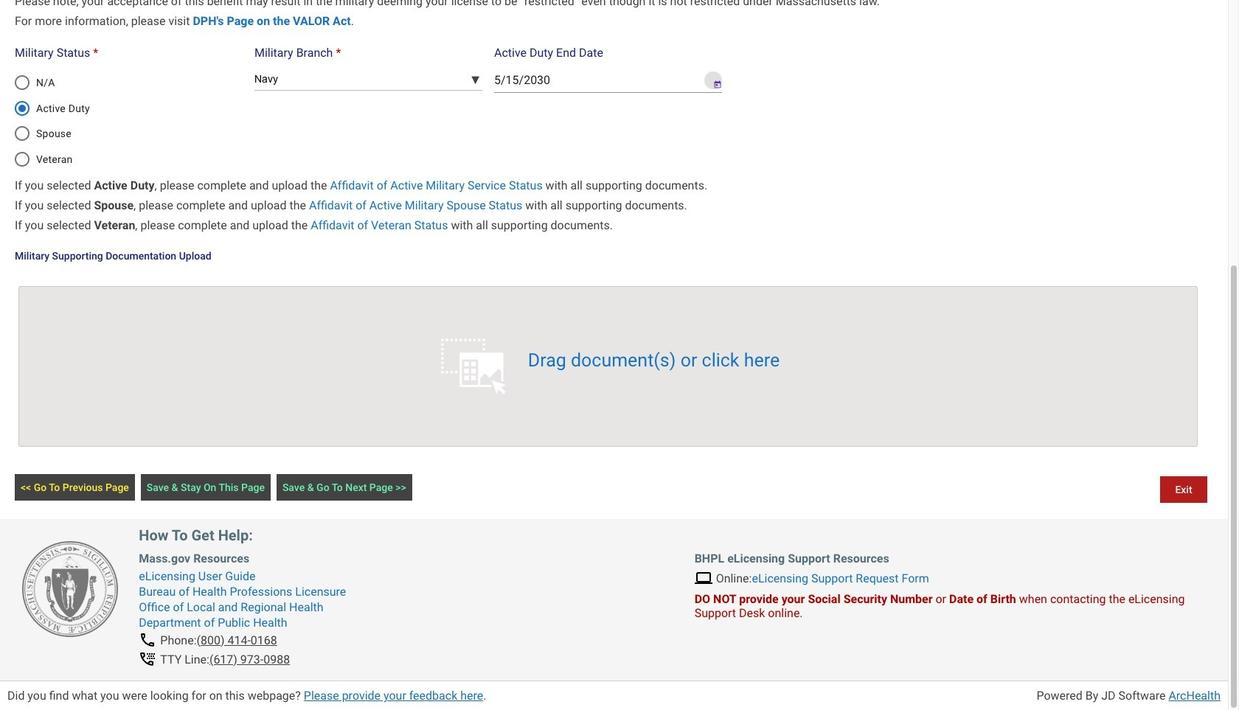 Task type: locate. For each thing, give the bounding box(es) containing it.
option group
[[6, 65, 250, 177]]

None field
[[494, 67, 701, 93]]



Task type: vqa. For each thing, say whether or not it's contained in the screenshot.
row
no



Task type: describe. For each thing, give the bounding box(es) containing it.
massachusetts state seal image
[[22, 541, 118, 637]]



